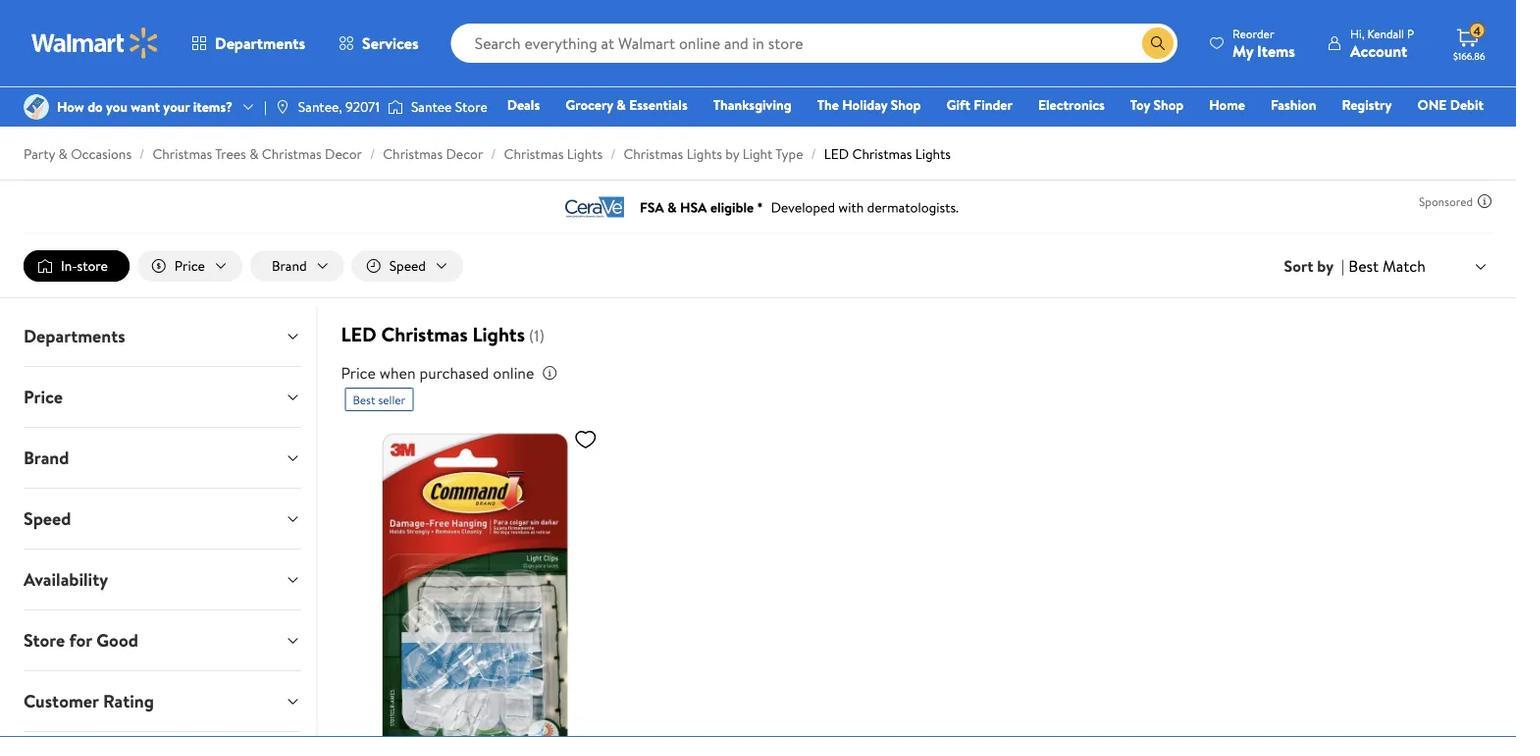Task type: vqa. For each thing, say whether or not it's contained in the screenshot.
Christmas Decor 'link'
yes



Task type: describe. For each thing, give the bounding box(es) containing it.
best match
[[1349, 255, 1426, 277]]

grocery
[[566, 95, 614, 114]]

your
[[163, 97, 190, 116]]

thanksgiving link
[[705, 94, 801, 115]]

add to favorites list, command outdoor light clips, clear, damage free hanging of christmas decorations, 16 clips image
[[574, 427, 598, 452]]

& for party
[[58, 144, 68, 163]]

walmart+ link
[[1417, 122, 1493, 143]]

speed inside sort and filter section element
[[389, 256, 426, 275]]

led christmas lights link
[[824, 144, 951, 163]]

search icon image
[[1151, 35, 1166, 51]]

items?
[[193, 97, 233, 116]]

finder
[[974, 95, 1013, 114]]

0 horizontal spatial led
[[341, 321, 377, 348]]

online
[[493, 362, 534, 384]]

customer rating
[[24, 689, 154, 714]]

santee, 92071
[[298, 97, 380, 116]]

christmas down essentials
[[624, 144, 684, 163]]

lights down the grocery on the left top of the page
[[567, 144, 603, 163]]

type
[[776, 144, 804, 163]]

essentials
[[629, 95, 688, 114]]

1 decor from the left
[[325, 144, 362, 163]]

party
[[24, 144, 55, 163]]

walmart+
[[1426, 123, 1484, 142]]

best seller
[[353, 391, 406, 408]]

christmas down the holiday shop
[[853, 144, 912, 163]]

speed tab
[[8, 489, 316, 549]]

 image for santee, 92071
[[275, 99, 290, 115]]

1 horizontal spatial &
[[249, 144, 259, 163]]

the
[[817, 95, 839, 114]]

best match button
[[1345, 253, 1493, 279]]

speed inside tab
[[24, 507, 71, 531]]

1 vertical spatial price button
[[8, 367, 316, 427]]

store inside dropdown button
[[24, 628, 65, 653]]

electronics link
[[1030, 94, 1114, 115]]

store for good
[[24, 628, 138, 653]]

toy shop link
[[1122, 94, 1193, 115]]

christmas down your in the left top of the page
[[153, 144, 212, 163]]

christmas down 'deals'
[[504, 144, 564, 163]]

Search search field
[[451, 24, 1178, 63]]

4 / from the left
[[611, 144, 616, 163]]

legal information image
[[542, 365, 558, 381]]

for
[[69, 628, 92, 653]]

best for best match
[[1349, 255, 1379, 277]]

party & occasions link
[[24, 144, 132, 163]]

light
[[743, 144, 773, 163]]

registry link
[[1333, 94, 1401, 115]]

departments inside dropdown button
[[24, 324, 125, 349]]

how do you want your items?
[[57, 97, 233, 116]]

store for good tab
[[8, 611, 316, 671]]

led christmas lights (1)
[[341, 321, 545, 348]]

christmas lights by light type link
[[624, 144, 804, 163]]

good
[[96, 628, 138, 653]]

sponsored
[[1420, 193, 1473, 210]]

in-
[[61, 256, 77, 275]]

customer rating button
[[8, 672, 316, 731]]

account
[[1351, 40, 1408, 61]]

deals
[[507, 95, 540, 114]]

$166.86
[[1454, 49, 1486, 62]]

purchased
[[420, 362, 489, 384]]

2 decor from the left
[[446, 144, 483, 163]]

santee store
[[411, 97, 488, 116]]

availability button
[[8, 550, 316, 610]]

holiday
[[842, 95, 888, 114]]

by inside sort and filter section element
[[1318, 255, 1334, 277]]

grocery & essentials link
[[557, 94, 697, 115]]

party & occasions / christmas trees & christmas decor / christmas decor / christmas lights / christmas lights by light type / led christmas lights
[[24, 144, 951, 163]]

one debit link
[[1409, 94, 1493, 115]]

christmas trees & christmas decor link
[[153, 144, 362, 163]]

store
[[77, 256, 108, 275]]

price tab
[[8, 367, 316, 427]]

gift
[[947, 95, 971, 114]]

(1)
[[529, 325, 545, 347]]

items
[[1258, 40, 1296, 61]]

hi, kendall p account
[[1351, 25, 1415, 61]]

services button
[[322, 20, 435, 67]]

do
[[88, 97, 103, 116]]

occasions
[[71, 144, 132, 163]]

deals link
[[498, 94, 549, 115]]

want
[[131, 97, 160, 116]]

92071
[[346, 97, 380, 116]]

how
[[57, 97, 84, 116]]

lights left the light
[[687, 144, 722, 163]]

brand inside sort and filter section element
[[272, 256, 307, 275]]

the holiday shop
[[817, 95, 921, 114]]

sort and filter section element
[[0, 235, 1517, 298]]

fashion
[[1271, 95, 1317, 114]]

1 horizontal spatial led
[[824, 144, 849, 163]]

best for best seller
[[353, 391, 376, 408]]

departments button
[[175, 20, 322, 67]]

brand tab
[[8, 428, 316, 488]]

christmas decor link
[[383, 144, 483, 163]]

santee
[[411, 97, 452, 116]]

rating
[[103, 689, 154, 714]]

christmas down santee,
[[262, 144, 322, 163]]

christmas down santee
[[383, 144, 443, 163]]

christmas up price when purchased online at the left
[[381, 321, 468, 348]]



Task type: locate. For each thing, give the bounding box(es) containing it.
services
[[362, 32, 419, 54]]

best
[[1349, 255, 1379, 277], [353, 391, 376, 408]]

speed button
[[352, 250, 463, 282], [8, 489, 316, 549]]

decor down santee store
[[446, 144, 483, 163]]

1 horizontal spatial speed button
[[352, 250, 463, 282]]

brand
[[272, 256, 307, 275], [24, 446, 69, 470]]

gift finder link
[[938, 94, 1022, 115]]

1 vertical spatial led
[[341, 321, 377, 348]]

in-store
[[61, 256, 108, 275]]

p
[[1408, 25, 1415, 42]]

seller
[[378, 391, 406, 408]]

home link
[[1201, 94, 1255, 115]]

0 horizontal spatial brand
[[24, 446, 69, 470]]

& right the grocery on the left top of the page
[[617, 95, 626, 114]]

departments down in-store "button"
[[24, 324, 125, 349]]

0 vertical spatial best
[[1349, 255, 1379, 277]]

price button down departments tab
[[8, 367, 316, 427]]

0 vertical spatial brand
[[272, 256, 307, 275]]

0 vertical spatial by
[[726, 144, 740, 163]]

& for grocery
[[617, 95, 626, 114]]

customer rating tab
[[8, 672, 316, 731]]

lights down gift
[[916, 144, 951, 163]]

debit
[[1451, 95, 1484, 114]]

tab
[[8, 732, 316, 737]]

0 horizontal spatial speed button
[[8, 489, 316, 549]]

walmart image
[[31, 27, 159, 59]]

1 vertical spatial best
[[353, 391, 376, 408]]

led right type
[[824, 144, 849, 163]]

sort
[[1285, 255, 1314, 277]]

0 horizontal spatial shop
[[891, 95, 921, 114]]

1 horizontal spatial |
[[1342, 255, 1345, 277]]

led up best seller
[[341, 321, 377, 348]]

speed up led christmas lights (1)
[[389, 256, 426, 275]]

0 horizontal spatial price
[[24, 385, 63, 409]]

1 vertical spatial brand button
[[8, 428, 316, 488]]

& right trees
[[249, 144, 259, 163]]

trees
[[215, 144, 246, 163]]

1 vertical spatial speed button
[[8, 489, 316, 549]]

1 horizontal spatial decor
[[446, 144, 483, 163]]

2 / from the left
[[370, 144, 375, 163]]

 image left santee,
[[275, 99, 290, 115]]

store for good button
[[8, 611, 316, 671]]

/ left christmas lights link
[[491, 144, 496, 163]]

departments
[[215, 32, 305, 54], [24, 324, 125, 349]]

1 horizontal spatial store
[[455, 97, 488, 116]]

electronics
[[1039, 95, 1105, 114]]

0 horizontal spatial store
[[24, 628, 65, 653]]

one debit walmart+
[[1418, 95, 1484, 142]]

2 vertical spatial price
[[24, 385, 63, 409]]

1 vertical spatial departments
[[24, 324, 125, 349]]

1 shop from the left
[[891, 95, 921, 114]]

store right santee
[[455, 97, 488, 116]]

price button up departments tab
[[137, 250, 242, 282]]

christmas lights link
[[504, 144, 603, 163]]

Walmart Site-Wide search field
[[451, 24, 1178, 63]]

price button inside sort and filter section element
[[137, 250, 242, 282]]

speed up availability
[[24, 507, 71, 531]]

sort by |
[[1285, 255, 1345, 277]]

by left the light
[[726, 144, 740, 163]]

customer
[[24, 689, 99, 714]]

hi,
[[1351, 25, 1365, 42]]

| inside sort and filter section element
[[1342, 255, 1345, 277]]

 image
[[388, 97, 403, 117], [275, 99, 290, 115]]

| left best match
[[1342, 255, 1345, 277]]

price inside sort and filter section element
[[175, 256, 205, 275]]

0 vertical spatial speed
[[389, 256, 426, 275]]

registry
[[1342, 95, 1392, 114]]

0 vertical spatial store
[[455, 97, 488, 116]]

1 horizontal spatial speed
[[389, 256, 426, 275]]

toy shop
[[1131, 95, 1184, 114]]

price inside tab
[[24, 385, 63, 409]]

shop
[[891, 95, 921, 114], [1154, 95, 1184, 114]]

by right sort
[[1318, 255, 1334, 277]]

0 horizontal spatial speed
[[24, 507, 71, 531]]

price when purchased online
[[341, 362, 534, 384]]

3 / from the left
[[491, 144, 496, 163]]

one
[[1418, 95, 1447, 114]]

1 horizontal spatial price
[[175, 256, 205, 275]]

| up christmas trees & christmas decor link
[[264, 97, 267, 116]]

0 horizontal spatial by
[[726, 144, 740, 163]]

shop right holiday
[[891, 95, 921, 114]]

0 horizontal spatial departments
[[24, 324, 125, 349]]

home
[[1210, 95, 1246, 114]]

1 vertical spatial brand
[[24, 446, 69, 470]]

command outdoor light clips, clear, damage free hanging of christmas decorations, 16 clips image
[[345, 419, 605, 737]]

/
[[139, 144, 145, 163], [370, 144, 375, 163], [491, 144, 496, 163], [611, 144, 616, 163], [811, 144, 817, 163]]

1 horizontal spatial best
[[1349, 255, 1379, 277]]

5 / from the left
[[811, 144, 817, 163]]

by
[[726, 144, 740, 163], [1318, 255, 1334, 277]]

departments button
[[8, 306, 316, 366]]

brand inside tab
[[24, 446, 69, 470]]

1 vertical spatial |
[[1342, 255, 1345, 277]]

kendall
[[1368, 25, 1405, 42]]

 image for santee store
[[388, 97, 403, 117]]

/ down 92071
[[370, 144, 375, 163]]

0 horizontal spatial  image
[[275, 99, 290, 115]]

best left match
[[1349, 255, 1379, 277]]

you
[[106, 97, 128, 116]]

brand button
[[250, 250, 344, 282], [8, 428, 316, 488]]

0 vertical spatial speed button
[[352, 250, 463, 282]]

/ right occasions
[[139, 144, 145, 163]]

decor down santee, 92071
[[325, 144, 362, 163]]

price
[[175, 256, 205, 275], [341, 362, 376, 384], [24, 385, 63, 409]]

toy
[[1131, 95, 1151, 114]]

speed button up led christmas lights (1)
[[352, 250, 463, 282]]

1 horizontal spatial shop
[[1154, 95, 1184, 114]]

0 vertical spatial brand button
[[250, 250, 344, 282]]

shop right toy
[[1154, 95, 1184, 114]]

0 horizontal spatial |
[[264, 97, 267, 116]]

0 vertical spatial |
[[264, 97, 267, 116]]

1 vertical spatial by
[[1318, 255, 1334, 277]]

grocery & essentials
[[566, 95, 688, 114]]

store
[[455, 97, 488, 116], [24, 628, 65, 653]]

store left for in the left of the page
[[24, 628, 65, 653]]

1 / from the left
[[139, 144, 145, 163]]

ad disclaimer and feedback for skylinedisplayad image
[[1477, 193, 1493, 209]]

1 horizontal spatial by
[[1318, 255, 1334, 277]]

/ down grocery & essentials link
[[611, 144, 616, 163]]

1 horizontal spatial  image
[[388, 97, 403, 117]]

0 horizontal spatial &
[[58, 144, 68, 163]]

fashion link
[[1262, 94, 1326, 115]]

0 vertical spatial departments
[[215, 32, 305, 54]]

 image right 92071
[[388, 97, 403, 117]]

1 vertical spatial price
[[341, 362, 376, 384]]

best inside dropdown button
[[1349, 255, 1379, 277]]

departments inside popup button
[[215, 32, 305, 54]]

1 vertical spatial store
[[24, 628, 65, 653]]

|
[[264, 97, 267, 116], [1342, 255, 1345, 277]]

best left seller
[[353, 391, 376, 408]]

price button
[[137, 250, 242, 282], [8, 367, 316, 427]]

thanksgiving
[[713, 95, 792, 114]]

reorder
[[1233, 25, 1275, 42]]

lights left (1)
[[473, 321, 525, 348]]

gift finder
[[947, 95, 1013, 114]]

4
[[1474, 22, 1481, 39]]

departments up 'items?'
[[215, 32, 305, 54]]

decor
[[325, 144, 362, 163], [446, 144, 483, 163]]

1 vertical spatial speed
[[24, 507, 71, 531]]

when
[[380, 362, 416, 384]]

speed button up availability tab
[[8, 489, 316, 549]]

2 shop from the left
[[1154, 95, 1184, 114]]

2 horizontal spatial &
[[617, 95, 626, 114]]

0 vertical spatial price button
[[137, 250, 242, 282]]

availability
[[24, 568, 108, 592]]

reorder my items
[[1233, 25, 1296, 61]]

0 vertical spatial led
[[824, 144, 849, 163]]

1 horizontal spatial departments
[[215, 32, 305, 54]]

my
[[1233, 40, 1254, 61]]

santee,
[[298, 97, 342, 116]]

departments tab
[[8, 306, 316, 366]]

christmas
[[153, 144, 212, 163], [262, 144, 322, 163], [383, 144, 443, 163], [504, 144, 564, 163], [624, 144, 684, 163], [853, 144, 912, 163], [381, 321, 468, 348]]

0 horizontal spatial decor
[[325, 144, 362, 163]]

availability tab
[[8, 550, 316, 610]]

match
[[1383, 255, 1426, 277]]

1 horizontal spatial brand
[[272, 256, 307, 275]]

2 horizontal spatial price
[[341, 362, 376, 384]]

the holiday shop link
[[809, 94, 930, 115]]

 image
[[24, 94, 49, 120]]

0 vertical spatial price
[[175, 256, 205, 275]]

in-store button
[[24, 250, 129, 282]]

lights
[[567, 144, 603, 163], [687, 144, 722, 163], [916, 144, 951, 163], [473, 321, 525, 348]]

/ right type
[[811, 144, 817, 163]]

& right party
[[58, 144, 68, 163]]

0 horizontal spatial best
[[353, 391, 376, 408]]

speed
[[389, 256, 426, 275], [24, 507, 71, 531]]



